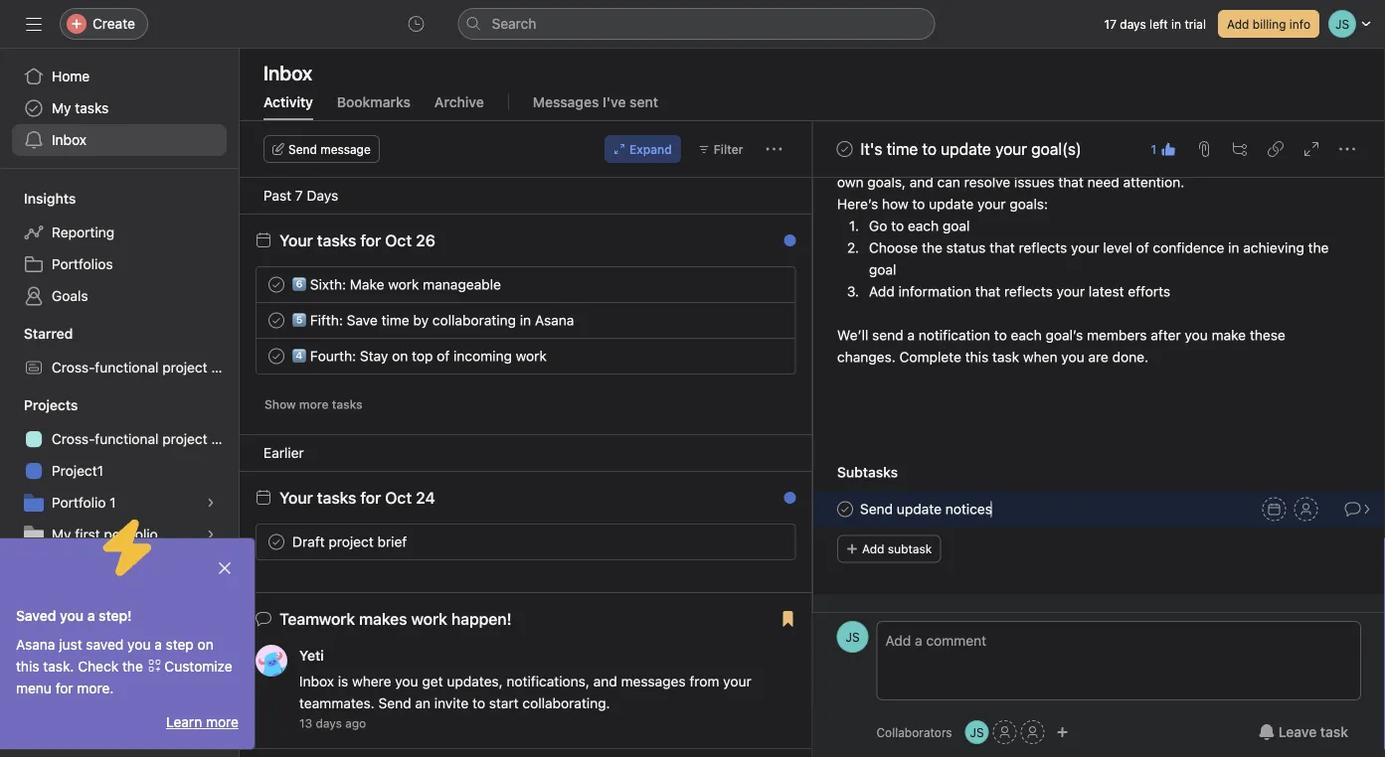 Task type: describe. For each thing, give the bounding box(es) containing it.
up-
[[1082, 131, 1105, 147]]

tasks for your tasks for oct 24
[[317, 489, 356, 508]]

js for bottommost the js 'button'
[[970, 726, 984, 740]]

functional for second cross-functional project plan link
[[95, 431, 159, 448]]

1 vertical spatial goal
[[869, 262, 896, 278]]

description document
[[815, 62, 1362, 369]]

more for show
[[299, 398, 329, 412]]

an inside stakeholders and teammates need an up-to-date source of information about your goals so they know you're on track, have what they need to update their own goals, and can resolve issues that need attention. here's how to update your goals: go to each goal choose the status that reflects your level of confidence in achieving the goal add information that reflects your latest efforts
[[1063, 131, 1079, 147]]

my workspace link
[[12, 591, 227, 623]]

archive notification image
[[774, 238, 790, 254]]

2 horizontal spatial the
[[1308, 240, 1329, 257]]

a for you
[[87, 608, 95, 625]]

each inside stakeholders and teammates need an up-to-date source of information about your goals so they know you're on track, have what they need to update their own goals, and can resolve issues that need attention. here's how to update your goals: go to each goal choose the status that reflects your level of confidence in achieving the goal add information that reflects your latest efforts
[[907, 218, 939, 235]]

add subtask
[[862, 543, 932, 557]]

add subtask image
[[1232, 141, 1248, 157]]

teamwork
[[279, 610, 355, 629]]

get
[[422, 674, 443, 690]]

plan for cross-functional project plan link within the the starred element
[[211, 360, 239, 376]]

their
[[1301, 153, 1330, 169]]

draft
[[292, 534, 325, 550]]

13
[[299, 717, 312, 731]]

plan for second cross-functional project plan link
[[211, 431, 239, 448]]

goals
[[52, 288, 88, 304]]

to right the go
[[891, 218, 904, 235]]

reporting link
[[12, 217, 227, 249]]

see details, portfolio 1 image
[[205, 497, 217, 509]]

my workspace
[[52, 598, 144, 615]]

menu
[[16, 681, 52, 697]]

your left "latest"
[[1056, 284, 1085, 300]]

cross-functional project plan link inside the starred element
[[12, 352, 239, 384]]

0 vertical spatial goal
[[942, 218, 970, 235]]

1 vertical spatial completed image
[[833, 498, 857, 522]]

update up can
[[941, 140, 991, 159]]

attachments: add a file to this task, it's time to update your goal(s) image
[[1196, 141, 1212, 157]]

fourth:
[[310, 348, 356, 365]]

work happen!
[[411, 610, 512, 629]]

after
[[1150, 328, 1181, 344]]

you up just
[[60, 608, 84, 625]]

this inside we'll send a notification to each goal's members after you make these changes. complete this task when you are done.
[[965, 350, 988, 366]]

filter button
[[689, 135, 752, 163]]

1 horizontal spatial the
[[921, 240, 942, 257]]

completed image for 4️⃣ fourth: stay on top of incoming work
[[265, 345, 288, 368]]

date
[[1124, 131, 1153, 147]]

0 horizontal spatial of
[[437, 348, 450, 365]]

your left level at the right top
[[1071, 240, 1099, 257]]

have
[[1100, 153, 1130, 169]]

and inside yeti inbox is where you get updates, notifications, and messages from your teammates. send an invite to start collaborating. 13 days ago
[[593, 674, 617, 690]]

24
[[416, 489, 435, 508]]

1 inside 'link'
[[110, 495, 116, 511]]

goals:
[[1009, 196, 1048, 213]]

1 vertical spatial on
[[392, 348, 408, 365]]

copy task link image
[[1268, 141, 1284, 157]]

workspace
[[75, 598, 144, 615]]

to-
[[1105, 131, 1124, 147]]

create button
[[60, 8, 148, 40]]

1 button
[[1145, 135, 1183, 163]]

step!
[[99, 608, 132, 625]]

left
[[1150, 17, 1168, 31]]

your up own
[[837, 153, 865, 169]]

tasks for your tasks for oct 26
[[317, 231, 356, 250]]

learn
[[166, 715, 202, 731]]

your right know
[[996, 140, 1027, 159]]

show more tasks
[[265, 398, 363, 412]]

0 vertical spatial inbox
[[264, 61, 312, 84]]

past 7 days
[[264, 187, 338, 204]]

messages
[[621, 674, 686, 690]]

to inside we'll send a notification to each goal's members after you make these changes. complete this task when you are done.
[[994, 328, 1007, 344]]

done.
[[1112, 350, 1148, 366]]

home
[[52, 68, 90, 85]]

17 days left in trial
[[1105, 17, 1206, 31]]

send inside send message 'button'
[[288, 142, 317, 156]]

2 vertical spatial project
[[329, 534, 374, 550]]

to right goals
[[922, 140, 937, 159]]

completed checkbox for 4️⃣
[[265, 345, 288, 368]]

know
[[958, 153, 992, 169]]

0 vertical spatial in
[[1172, 17, 1182, 31]]

2 completed checkbox from the top
[[265, 309, 288, 333]]

to left 'copy task link' image
[[1236, 153, 1249, 169]]

can
[[937, 175, 960, 191]]

2 archive notification image from the top
[[774, 617, 790, 633]]

my tasks link
[[12, 92, 227, 124]]

your inside yeti inbox is where you get updates, notifications, and messages from your teammates. send an invite to start collaborating. 13 days ago
[[723, 674, 752, 690]]

ago
[[345, 717, 366, 731]]

first
[[75, 527, 100, 543]]

we'll send a notification to each goal's members after you make these changes. complete this task when you are done.
[[837, 328, 1289, 366]]

project for cross-functional project plan link within the the starred element
[[162, 360, 208, 376]]

activity link
[[264, 94, 313, 120]]

level
[[1103, 240, 1132, 257]]

send message
[[288, 142, 371, 156]]

1 they from the left
[[926, 153, 954, 169]]

0 horizontal spatial need
[[1027, 131, 1059, 147]]

create
[[92, 15, 135, 32]]

send message button
[[264, 135, 380, 163]]

search button
[[458, 8, 935, 40]]

bookmarks link
[[337, 94, 411, 120]]

inbox inside yeti inbox is where you get updates, notifications, and messages from your teammates. send an invite to start collaborating. 13 days ago
[[299, 674, 334, 690]]

reporting
[[52, 224, 114, 241]]

insights
[[24, 190, 76, 207]]

my tasks
[[52, 100, 109, 116]]

asana just saved you a step on this task. check the
[[16, 637, 214, 675]]

update down can
[[929, 196, 973, 213]]

yeti inbox is where you get updates, notifications, and messages from your teammates. send an invite to start collaborating. 13 days ago
[[299, 648, 755, 731]]

0 vertical spatial work
[[388, 276, 419, 293]]

this inside asana just saved you a step on this task. check the
[[16, 659, 39, 675]]

1 horizontal spatial need
[[1087, 175, 1119, 191]]

2 vertical spatial that
[[975, 284, 1000, 300]]

1 vertical spatial need
[[1200, 153, 1232, 169]]

1 vertical spatial that
[[989, 240, 1015, 257]]

complete
[[899, 350, 961, 366]]

are
[[1088, 350, 1108, 366]]

oct for 24
[[385, 489, 412, 508]]

2 vertical spatial completed checkbox
[[833, 498, 857, 522]]

1 horizontal spatial asana
[[535, 312, 574, 329]]

projects
[[24, 397, 78, 414]]

completed image for 6️⃣
[[265, 273, 288, 297]]

task inside button
[[1321, 725, 1349, 741]]

filter
[[714, 142, 743, 156]]

own
[[837, 175, 863, 191]]

add billing info button
[[1218, 10, 1320, 38]]

learn more link
[[166, 715, 239, 731]]

your for your tasks for oct 24
[[279, 489, 313, 508]]

makes
[[359, 610, 407, 629]]

saved
[[16, 608, 56, 625]]

just
[[59, 637, 82, 653]]

6️⃣
[[292, 276, 306, 293]]

goals link
[[12, 280, 227, 312]]

completed image for it's
[[833, 137, 857, 161]]

it's
[[861, 140, 883, 159]]

efforts
[[1128, 284, 1170, 300]]

to right how
[[912, 196, 925, 213]]

is
[[338, 674, 348, 690]]

collaborating.
[[523, 696, 610, 712]]

7 days
[[295, 187, 338, 204]]

completed checkbox for your tasks for oct 24
[[265, 531, 288, 554]]

more actions image
[[766, 141, 782, 157]]

we'll
[[837, 328, 868, 344]]

learn more
[[166, 715, 239, 731]]

project for second cross-functional project plan link
[[162, 431, 208, 448]]

global element
[[0, 49, 239, 168]]

check
[[78, 659, 119, 675]]

goal's
[[1045, 328, 1083, 344]]

inbox link
[[12, 124, 227, 156]]

changes.
[[837, 350, 895, 366]]

you inside asana just saved you a step on this task. check the
[[127, 637, 151, 653]]

5️⃣ fifth: save time by collaborating in asana
[[292, 312, 574, 329]]

confidence
[[1153, 240, 1224, 257]]

task.
[[43, 659, 74, 675]]

17
[[1105, 17, 1117, 31]]

to inside yeti inbox is where you get updates, notifications, and messages from your teammates. send an invite to start collaborating. 13 days ago
[[472, 696, 485, 712]]

0 horizontal spatial information
[[898, 284, 971, 300]]

full screen image
[[1304, 141, 1320, 157]]

0 vertical spatial days
[[1120, 17, 1146, 31]]

Task Name text field
[[860, 499, 992, 521]]

stay
[[360, 348, 388, 365]]

saved you a step!
[[16, 608, 132, 625]]

1 vertical spatial js button
[[965, 721, 989, 745]]

add billing info
[[1227, 17, 1311, 31]]

days inside yeti inbox is where you get updates, notifications, and messages from your teammates. send an invite to start collaborating. 13 days ago
[[316, 717, 342, 731]]



Task type: locate. For each thing, give the bounding box(es) containing it.
0 horizontal spatial more
[[206, 715, 239, 731]]

teammates.
[[299, 696, 375, 712]]

1 vertical spatial my
[[52, 527, 71, 543]]

2 vertical spatial a
[[154, 637, 162, 653]]

2 vertical spatial need
[[1087, 175, 1119, 191]]

1 vertical spatial time
[[381, 312, 409, 329]]

and up "collaborating." in the left of the page
[[593, 674, 617, 690]]

more right learn
[[206, 715, 239, 731]]

for down task.
[[55, 681, 73, 697]]

1 horizontal spatial each
[[1011, 328, 1042, 344]]

tasks down home
[[75, 100, 109, 116]]

need left add subtask image
[[1200, 153, 1232, 169]]

add inside add subtask button
[[862, 543, 884, 557]]

achieving
[[1243, 240, 1304, 257]]

leave task
[[1279, 725, 1349, 741]]

0 vertical spatial this
[[965, 350, 988, 366]]

2 cross-functional project plan from the top
[[52, 431, 239, 448]]

3 my from the top
[[52, 598, 71, 615]]

0 vertical spatial completed checkbox
[[833, 137, 857, 161]]

teamwork makes work happen!
[[279, 610, 512, 629]]

2 plan from the top
[[211, 431, 239, 448]]

reflects
[[1018, 240, 1067, 257], [1004, 284, 1053, 300]]

of right top on the left top
[[437, 348, 450, 365]]

goal(s)
[[1032, 140, 1082, 159]]

my
[[52, 100, 71, 116], [52, 527, 71, 543], [52, 598, 71, 615]]

1 your from the top
[[279, 231, 313, 250]]

0 horizontal spatial js button
[[837, 622, 869, 653]]

0 vertical spatial oct
[[385, 231, 412, 250]]

2 vertical spatial completed image
[[265, 531, 288, 554]]

1 vertical spatial oct
[[385, 489, 412, 508]]

1 cross-functional project plan from the top
[[52, 360, 239, 376]]

1 horizontal spatial work
[[516, 348, 547, 365]]

project
[[162, 360, 208, 376], [162, 431, 208, 448], [329, 534, 374, 550]]

time right it's
[[887, 140, 918, 159]]

cross- for second cross-functional project plan link
[[52, 431, 95, 448]]

project inside "element"
[[162, 431, 208, 448]]

a inside asana just saved you a step on this task. check the
[[154, 637, 162, 653]]

1 horizontal spatial a
[[154, 637, 162, 653]]

0 vertical spatial each
[[907, 218, 939, 235]]

2 horizontal spatial of
[[1204, 131, 1217, 147]]

functional for cross-functional project plan link within the the starred element
[[95, 360, 159, 376]]

1 vertical spatial completed image
[[265, 273, 288, 297]]

where
[[352, 674, 391, 690]]

sixth:
[[310, 276, 346, 293]]

on inside stakeholders and teammates need an up-to-date source of information about your goals so they know you're on track, have what they need to update their own goals, and can resolve issues that need attention. here's how to update your goals: go to each goal choose the status that reflects your level of confidence in achieving the goal add information that reflects your latest efforts
[[1039, 153, 1055, 169]]

oct left 24
[[385, 489, 412, 508]]

0 vertical spatial archive notification image
[[774, 495, 790, 511]]

search
[[492, 15, 537, 32]]

plan inside the starred element
[[211, 360, 239, 376]]

on up issues
[[1039, 153, 1055, 169]]

that down track,
[[1058, 175, 1083, 191]]

1 vertical spatial cross-
[[52, 431, 95, 448]]

2 vertical spatial for
[[55, 681, 73, 697]]

6️⃣ sixth: make work manageable
[[292, 276, 501, 293]]

completed image left 5️⃣
[[265, 309, 288, 333]]

cross-functional project plan down the goals link
[[52, 360, 239, 376]]

a inside we'll send a notification to each goal's members after you make these changes. complete this task when you are done.
[[907, 328, 914, 344]]

the left status
[[921, 240, 942, 257]]

functional up the project1 link
[[95, 431, 159, 448]]

completed image left the 'draft'
[[265, 531, 288, 554]]

and up can
[[925, 131, 948, 147]]

0 vertical spatial completed image
[[833, 137, 857, 161]]

inbox up 'activity' at the top left of the page
[[264, 61, 312, 84]]

starred
[[24, 326, 73, 342]]

completed image left 6️⃣
[[265, 273, 288, 297]]

invite
[[434, 696, 469, 712]]

days down 'teammates.'
[[316, 717, 342, 731]]

cross-functional project plan for cross-functional project plan link within the the starred element
[[52, 360, 239, 376]]

project left brief
[[329, 534, 374, 550]]

1 horizontal spatial an
[[1063, 131, 1079, 147]]

your right from
[[723, 674, 752, 690]]

expand
[[630, 142, 672, 156]]

cross-functional project plan
[[52, 360, 239, 376], [52, 431, 239, 448]]

completed checkbox left the 'draft'
[[265, 531, 288, 554]]

add inside stakeholders and teammates need an up-to-date source of information about your goals so they know you're on track, have what they need to update their own goals, and can resolve issues that need attention. here's how to update your goals: go to each goal choose the status that reflects your level of confidence in achieving the goal add information that reflects your latest efforts
[[869, 284, 894, 300]]

0 horizontal spatial they
[[926, 153, 954, 169]]

1 vertical spatial your
[[279, 489, 313, 508]]

1 horizontal spatial days
[[1120, 17, 1146, 31]]

my left 'first'
[[52, 527, 71, 543]]

cross-functional project plan link up 'project1'
[[12, 424, 239, 456]]

add inside add billing info 'button'
[[1227, 17, 1250, 31]]

js right collaborators
[[970, 726, 984, 740]]

1 vertical spatial each
[[1011, 328, 1042, 344]]

your up 6️⃣
[[279, 231, 313, 250]]

0 vertical spatial cross-functional project plan link
[[12, 352, 239, 384]]

1 horizontal spatial task
[[1321, 725, 1349, 741]]

0 vertical spatial and
[[925, 131, 948, 147]]

0 horizontal spatial task
[[992, 350, 1019, 366]]

completed checkbox for it's
[[833, 137, 857, 161]]

4️⃣ fourth: stay on top of incoming work
[[292, 348, 547, 365]]

0 vertical spatial your
[[279, 231, 313, 250]]

oct left 26
[[385, 231, 412, 250]]

you down goal's
[[1061, 350, 1084, 366]]

0 vertical spatial cross-
[[52, 360, 95, 376]]

2 horizontal spatial on
[[1039, 153, 1055, 169]]

for up draft project brief
[[360, 489, 381, 508]]

step
[[166, 637, 194, 653]]

history image
[[408, 16, 424, 32]]

my inside teams element
[[52, 598, 71, 615]]

1 vertical spatial and
[[909, 175, 933, 191]]

my inside "global" element
[[52, 100, 71, 116]]

2 vertical spatial completed image
[[265, 309, 288, 333]]

see details, my first portfolio image
[[205, 529, 217, 541]]

2 vertical spatial my
[[52, 598, 71, 615]]

completed image for 5️⃣
[[265, 309, 288, 333]]

time inside dialog
[[887, 140, 918, 159]]

cross-functional project plan inside projects "element"
[[52, 431, 239, 448]]

in right left
[[1172, 17, 1182, 31]]

2 oct from the top
[[385, 489, 412, 508]]

task left when
[[992, 350, 1019, 366]]

1 up attention.
[[1151, 142, 1157, 156]]

2 cross-functional project plan link from the top
[[12, 424, 239, 456]]

work right incoming on the left of page
[[516, 348, 547, 365]]

0 horizontal spatial send
[[288, 142, 317, 156]]

starred element
[[0, 316, 239, 388]]

teams element
[[0, 555, 239, 627]]

0 horizontal spatial this
[[16, 659, 39, 675]]

what
[[1134, 153, 1165, 169]]

completed image down subtasks
[[833, 498, 857, 522]]

teammates
[[952, 131, 1024, 147]]

1 my from the top
[[52, 100, 71, 116]]

here's
[[837, 196, 878, 213]]

1 inside button
[[1151, 142, 1157, 156]]

more for learn
[[206, 715, 239, 731]]

0 horizontal spatial asana
[[16, 637, 55, 653]]

completed image for draft project brief
[[265, 531, 288, 554]]

portfolios link
[[12, 249, 227, 280]]

you right "after"
[[1184, 328, 1208, 344]]

js for the js 'button' to the left
[[846, 631, 860, 644]]

2 my from the top
[[52, 527, 71, 543]]

you
[[1184, 328, 1208, 344], [1061, 350, 1084, 366], [60, 608, 84, 625], [127, 637, 151, 653], [395, 674, 418, 690]]

cross- inside projects "element"
[[52, 431, 95, 448]]

save
[[347, 312, 378, 329]]

your
[[279, 231, 313, 250], [279, 489, 313, 508]]

a right send
[[907, 328, 914, 344]]

asana inside asana just saved you a step on this task. check the
[[16, 637, 55, 653]]

1 archive notification image from the top
[[774, 495, 790, 511]]

reflects down the goals:
[[1018, 240, 1067, 257]]

0 vertical spatial on
[[1039, 153, 1055, 169]]

project inside the starred element
[[162, 360, 208, 376]]

1 oct from the top
[[385, 231, 412, 250]]

latest
[[1088, 284, 1124, 300]]

tasks up sixth:
[[317, 231, 356, 250]]

1 horizontal spatial in
[[1172, 17, 1182, 31]]

fifth:
[[310, 312, 343, 329]]

add or remove collaborators image
[[1057, 727, 1069, 739]]

the
[[921, 240, 942, 257], [1308, 240, 1329, 257], [122, 659, 143, 675]]

0 vertical spatial for
[[360, 231, 381, 250]]

0 vertical spatial time
[[887, 140, 918, 159]]

attention.
[[1123, 175, 1184, 191]]

time left by at the top
[[381, 312, 409, 329]]

2 vertical spatial in
[[520, 312, 531, 329]]

stakeholders
[[837, 131, 921, 147]]

send down where
[[378, 696, 411, 712]]

js button down add subtask button on the bottom of the page
[[837, 622, 869, 653]]

notification
[[918, 328, 990, 344]]

tasks
[[75, 100, 109, 116], [317, 231, 356, 250], [332, 398, 363, 412], [317, 489, 356, 508]]

completed image left 4️⃣
[[265, 345, 288, 368]]

my for my first portfolio
[[52, 527, 71, 543]]

the right "check"
[[122, 659, 143, 675]]

issues
[[1014, 175, 1054, 191]]

choose
[[869, 240, 918, 257]]

an down get
[[415, 696, 431, 712]]

2 vertical spatial inbox
[[299, 674, 334, 690]]

and down so
[[909, 175, 933, 191]]

goal
[[942, 218, 970, 235], [869, 262, 896, 278]]

a left step!
[[87, 608, 95, 625]]

1 horizontal spatial they
[[1168, 153, 1196, 169]]

task inside we'll send a notification to each goal's members after you make these changes. complete this task when you are done.
[[992, 350, 1019, 366]]

add left billing
[[1227, 17, 1250, 31]]

inbox inside "global" element
[[52, 132, 87, 148]]

search list box
[[458, 8, 935, 40]]

cross-functional project plan for second cross-functional project plan link
[[52, 431, 239, 448]]

a left step
[[154, 637, 162, 653]]

2 horizontal spatial need
[[1200, 153, 1232, 169]]

1 horizontal spatial this
[[965, 350, 988, 366]]

customize menu for more.
[[16, 659, 232, 697]]

each up when
[[1011, 328, 1042, 344]]

0 horizontal spatial 1
[[110, 495, 116, 511]]

top
[[412, 348, 433, 365]]

portfolio 1
[[52, 495, 116, 511]]

0 vertical spatial send
[[288, 142, 317, 156]]

plan inside projects "element"
[[211, 431, 239, 448]]

cross- inside the starred element
[[52, 360, 95, 376]]

1 completed checkbox from the top
[[265, 273, 288, 297]]

0 horizontal spatial work
[[388, 276, 419, 293]]

add for subtask
[[862, 543, 884, 557]]

project up the see details, portfolio 1 image
[[162, 431, 208, 448]]

1 horizontal spatial goal
[[942, 218, 970, 235]]

2 vertical spatial completed checkbox
[[265, 531, 288, 554]]

send inside yeti inbox is where you get updates, notifications, and messages from your teammates. send an invite to start collaborating. 13 days ago
[[378, 696, 411, 712]]

customize
[[164, 659, 232, 675]]

a for send
[[907, 328, 914, 344]]

0 vertical spatial js button
[[837, 622, 869, 653]]

1 vertical spatial functional
[[95, 431, 159, 448]]

trial
[[1185, 17, 1206, 31]]

goal down choose at right
[[869, 262, 896, 278]]

0 vertical spatial need
[[1027, 131, 1059, 147]]

1 functional from the top
[[95, 360, 159, 376]]

add up send
[[869, 284, 894, 300]]

Completed checkbox
[[265, 273, 288, 297], [265, 309, 288, 333], [265, 531, 288, 554]]

1 vertical spatial reflects
[[1004, 284, 1053, 300]]

0 vertical spatial project
[[162, 360, 208, 376]]

0 vertical spatial completed checkbox
[[265, 273, 288, 297]]

source
[[1156, 131, 1200, 147]]

send left message
[[288, 142, 317, 156]]

leave
[[1279, 725, 1317, 741]]

show more tasks button
[[256, 391, 372, 419]]

earlier
[[264, 445, 304, 461]]

2 vertical spatial and
[[593, 674, 617, 690]]

completed image
[[833, 137, 857, 161], [265, 273, 288, 297], [265, 309, 288, 333]]

these
[[1250, 328, 1285, 344]]

cross-functional project plan up the project1 link
[[52, 431, 239, 448]]

1 vertical spatial of
[[1136, 240, 1149, 257]]

tasks inside button
[[332, 398, 363, 412]]

messages i've sent
[[533, 94, 658, 110]]

reflects up goal's
[[1004, 284, 1053, 300]]

archive notification image
[[774, 495, 790, 511], [774, 617, 790, 633]]

to right notification
[[994, 328, 1007, 344]]

in left achieving
[[1228, 240, 1239, 257]]

completed image
[[265, 345, 288, 368], [833, 498, 857, 522], [265, 531, 288, 554]]

tasks down fourth:
[[332, 398, 363, 412]]

close toast image
[[217, 561, 233, 577]]

0 vertical spatial js
[[846, 631, 860, 644]]

it's time to update your goal(s) dialog
[[813, 0, 1385, 758]]

completed checkbox left 6️⃣
[[265, 273, 288, 297]]

on left top on the left top
[[392, 348, 408, 365]]

archive link
[[434, 94, 484, 120]]

0 vertical spatial reflects
[[1018, 240, 1067, 257]]

my for my workspace
[[52, 598, 71, 615]]

they up can
[[926, 153, 954, 169]]

show
[[265, 398, 296, 412]]

1 horizontal spatial information
[[1221, 131, 1294, 147]]

0 horizontal spatial a
[[87, 608, 95, 625]]

completed image left it's
[[833, 137, 857, 161]]

5️⃣
[[292, 312, 306, 329]]

you right saved
[[127, 637, 151, 653]]

days right 17
[[1120, 17, 1146, 31]]

1 plan from the top
[[211, 360, 239, 376]]

yeti
[[299, 648, 324, 664]]

inbox down "yeti"
[[299, 674, 334, 690]]

it's time to update your goal(s)
[[861, 140, 1082, 159]]

1 vertical spatial inbox
[[52, 132, 87, 148]]

days
[[1120, 17, 1146, 31], [316, 717, 342, 731]]

resolve
[[964, 175, 1010, 191]]

hide sidebar image
[[26, 16, 42, 32]]

my inside projects "element"
[[52, 527, 71, 543]]

functional inside projects "element"
[[95, 431, 159, 448]]

my up just
[[52, 598, 71, 615]]

0 vertical spatial 1
[[1151, 142, 1157, 156]]

2 your from the top
[[279, 489, 313, 508]]

1 cross-functional project plan link from the top
[[12, 352, 239, 384]]

go
[[869, 218, 887, 235]]

cross- down starred
[[52, 360, 95, 376]]

this down notification
[[965, 350, 988, 366]]

2 functional from the top
[[95, 431, 159, 448]]

0 vertical spatial that
[[1058, 175, 1083, 191]]

1 vertical spatial days
[[316, 717, 342, 731]]

plan left 4️⃣
[[211, 360, 239, 376]]

tasks inside "global" element
[[75, 100, 109, 116]]

3 completed checkbox from the top
[[265, 531, 288, 554]]

1 horizontal spatial send
[[378, 696, 411, 712]]

so
[[907, 153, 922, 169]]

0 vertical spatial my
[[52, 100, 71, 116]]

an inside yeti inbox is where you get updates, notifications, and messages from your teammates. send an invite to start collaborating. 13 days ago
[[415, 696, 431, 712]]

each inside we'll send a notification to each goal's members after you make these changes. complete this task when you are done.
[[1011, 328, 1042, 344]]

my first portfolio
[[52, 527, 158, 543]]

completed checkbox left 5️⃣
[[265, 309, 288, 333]]

1 vertical spatial 1
[[110, 495, 116, 511]]

completed checkbox for your tasks for oct 26
[[265, 273, 288, 297]]

this up 'menu'
[[16, 659, 39, 675]]

you left get
[[395, 674, 418, 690]]

on up customize
[[198, 637, 214, 653]]

cross-functional project plan link down the goals link
[[12, 352, 239, 384]]

my for my tasks
[[52, 100, 71, 116]]

completed checkbox left 4️⃣
[[265, 345, 288, 368]]

1 vertical spatial work
[[516, 348, 547, 365]]

projects element
[[0, 388, 239, 555]]

main content
[[813, 0, 1385, 684]]

i've
[[603, 94, 626, 110]]

your tasks for oct 26
[[279, 231, 436, 250]]

more inside button
[[299, 398, 329, 412]]

your for your tasks for oct 26
[[279, 231, 313, 250]]

0 horizontal spatial goal
[[869, 262, 896, 278]]

js down add subtask button on the bottom of the page
[[846, 631, 860, 644]]

0 vertical spatial information
[[1221, 131, 1294, 147]]

2 cross- from the top
[[52, 431, 95, 448]]

1 cross- from the top
[[52, 360, 95, 376]]

send
[[872, 328, 903, 344]]

for for 26
[[360, 231, 381, 250]]

in right collaborating
[[520, 312, 531, 329]]

you inside yeti inbox is where you get updates, notifications, and messages from your teammates. send an invite to start collaborating. 13 days ago
[[395, 674, 418, 690]]

cross- for cross-functional project plan link within the the starred element
[[52, 360, 95, 376]]

26
[[416, 231, 436, 250]]

cross-functional project plan inside the starred element
[[52, 360, 239, 376]]

insights element
[[0, 181, 239, 316]]

in inside stakeholders and teammates need an up-to-date source of information about your goals so they know you're on track, have what they need to update their own goals, and can resolve issues that need attention. here's how to update your goals: go to each goal choose the status that reflects your level of confidence in achieving the goal add information that reflects your latest efforts
[[1228, 240, 1239, 257]]

how
[[882, 196, 908, 213]]

asana down saved
[[16, 637, 55, 653]]

2 they from the left
[[1168, 153, 1196, 169]]

2 horizontal spatial in
[[1228, 240, 1239, 257]]

1 vertical spatial this
[[16, 659, 39, 675]]

track,
[[1059, 153, 1096, 169]]

cross- up 'project1'
[[52, 431, 95, 448]]

time
[[887, 140, 918, 159], [381, 312, 409, 329]]

my down home
[[52, 100, 71, 116]]

your tasks for oct 26 link
[[279, 231, 436, 250]]

each down how
[[907, 218, 939, 235]]

0 horizontal spatial time
[[381, 312, 409, 329]]

collaborators
[[877, 726, 952, 740]]

updates,
[[447, 674, 503, 690]]

0 vertical spatial of
[[1204, 131, 1217, 147]]

add for billing
[[1227, 17, 1250, 31]]

work right make
[[388, 276, 419, 293]]

1 horizontal spatial js button
[[965, 721, 989, 745]]

for inside customize menu for more.
[[55, 681, 73, 697]]

1 horizontal spatial on
[[392, 348, 408, 365]]

this
[[965, 350, 988, 366], [16, 659, 39, 675]]

portfolio
[[52, 495, 106, 511]]

Completed checkbox
[[833, 137, 857, 161], [265, 345, 288, 368], [833, 498, 857, 522]]

functional inside the starred element
[[95, 360, 159, 376]]

activity
[[264, 94, 313, 110]]

message
[[320, 142, 371, 156]]

1 horizontal spatial js
[[970, 726, 984, 740]]

messages
[[533, 94, 599, 110]]

asana
[[535, 312, 574, 329], [16, 637, 55, 653]]

0 horizontal spatial days
[[316, 717, 342, 731]]

update right add subtask image
[[1253, 153, 1297, 169]]

more right show
[[299, 398, 329, 412]]

1 vertical spatial archive notification image
[[774, 617, 790, 633]]

for for 24
[[360, 489, 381, 508]]

when
[[1023, 350, 1057, 366]]

to
[[922, 140, 937, 159], [1236, 153, 1249, 169], [912, 196, 925, 213], [891, 218, 904, 235], [994, 328, 1007, 344], [472, 696, 485, 712]]

projects button
[[0, 396, 78, 416]]

to down updates,
[[472, 696, 485, 712]]

about
[[1297, 131, 1334, 147]]

more actions for this task image
[[1340, 141, 1356, 157]]

project down the goals link
[[162, 360, 208, 376]]

completed checkbox left it's
[[833, 137, 857, 161]]

plan left earlier
[[211, 431, 239, 448]]

need down have
[[1087, 175, 1119, 191]]

oct for 26
[[385, 231, 412, 250]]

1 vertical spatial project
[[162, 431, 208, 448]]

of right level at the right top
[[1136, 240, 1149, 257]]

your down resolve
[[977, 196, 1006, 213]]

0 horizontal spatial on
[[198, 637, 214, 653]]

0 vertical spatial cross-functional project plan
[[52, 360, 239, 376]]

draft project brief
[[292, 534, 407, 550]]

main content containing stakeholders and teammates need an up-to-date source of information about your goals so they know you're on track, have what they need to update their own goals, and can resolve issues that need attention.
[[813, 0, 1385, 684]]

on inside asana just saved you a step on this task. check the
[[198, 637, 214, 653]]

tasks for my tasks
[[75, 100, 109, 116]]

your tasks for oct 24
[[279, 489, 435, 508]]

the inside asana just saved you a step on this task. check the
[[122, 659, 143, 675]]

task right leave on the right bottom of the page
[[1321, 725, 1349, 741]]



Task type: vqa. For each thing, say whether or not it's contained in the screenshot.
account within the button
no



